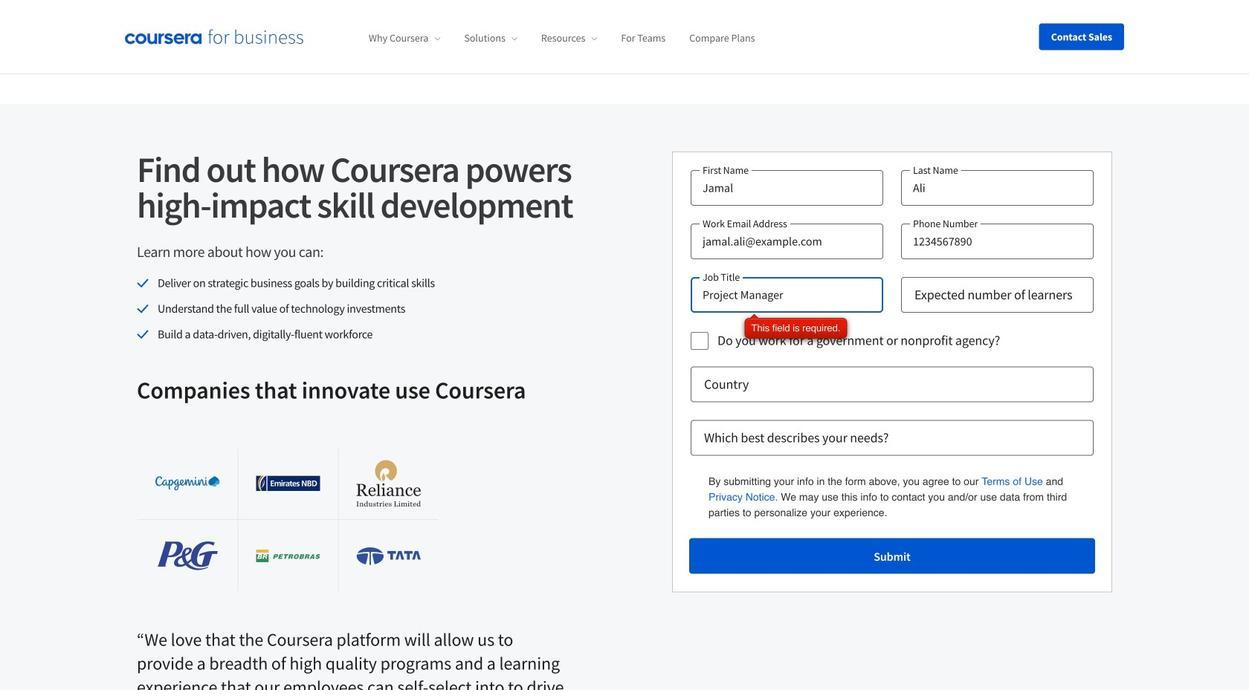 Task type: describe. For each thing, give the bounding box(es) containing it.
Country Code + Phone Number telephone field
[[901, 224, 1094, 260]]

Last Name text field
[[901, 170, 1094, 206]]

emirates logo image
[[256, 476, 320, 492]]

p&g logo image
[[157, 542, 218, 571]]

First Name text field
[[691, 170, 883, 206]]

tata logo image
[[357, 548, 421, 565]]



Task type: vqa. For each thing, say whether or not it's contained in the screenshot.
pursuing
no



Task type: locate. For each thing, give the bounding box(es) containing it.
None checkbox
[[691, 332, 709, 350]]

Job Title text field
[[691, 277, 883, 313]]

alert
[[745, 318, 847, 339]]

petrobras logo image
[[256, 550, 320, 563]]

reliance logo image
[[357, 461, 421, 507]]

capgemini logo image
[[155, 477, 220, 491]]

Work Email Address email field
[[691, 224, 883, 260]]

coursera for business image
[[125, 29, 303, 44]]



